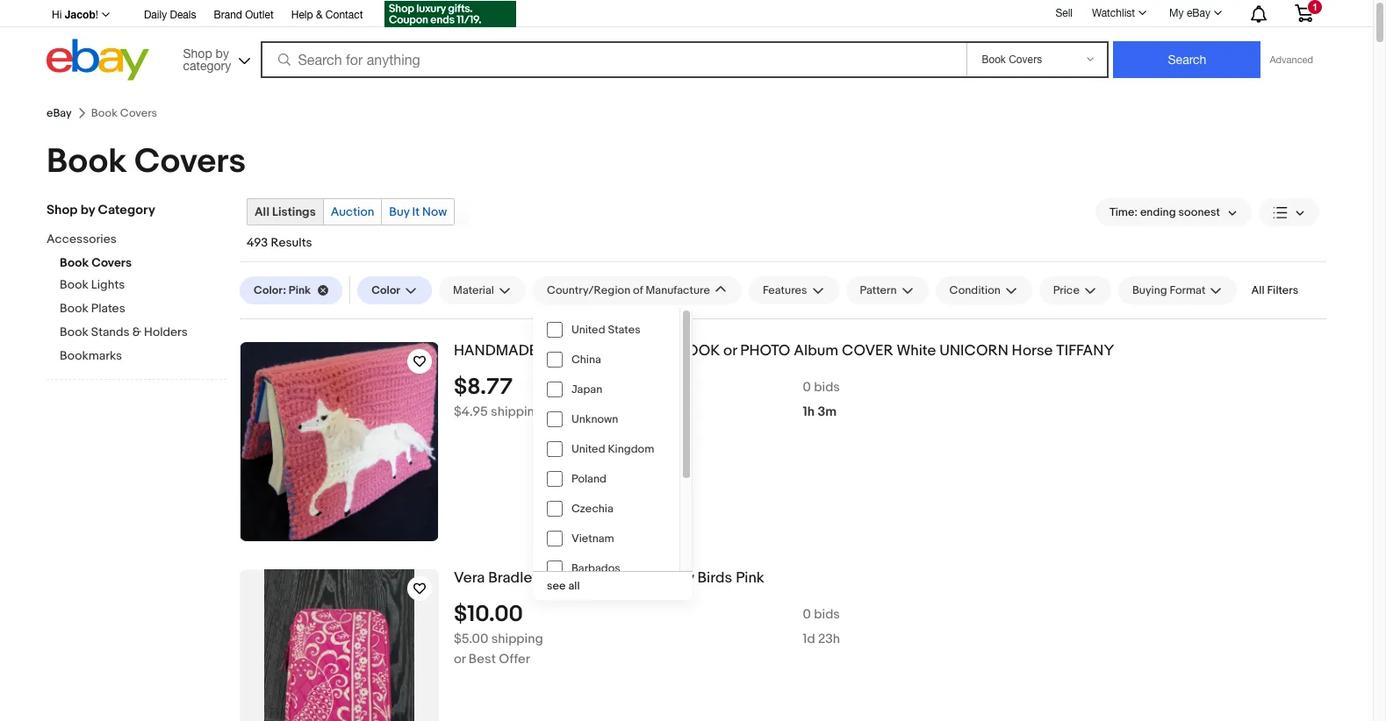 Task type: vqa. For each thing, say whether or not it's contained in the screenshot.
Save seller Button
no



Task type: locate. For each thing, give the bounding box(es) containing it.
0 bids $5.00 shipping
[[454, 606, 840, 648]]

0 vertical spatial bids
[[814, 379, 840, 396]]

1 vertical spatial &
[[132, 325, 141, 340]]

1 vertical spatial all
[[1251, 284, 1265, 298]]

now
[[422, 205, 447, 219]]

bids inside '0 bids $4.95 shipping'
[[814, 379, 840, 396]]

0 up 1h
[[803, 379, 811, 396]]

0 for $8.77
[[803, 379, 811, 396]]

pink inside "link"
[[289, 284, 311, 298]]

0 vertical spatial ebay
[[1187, 7, 1210, 19]]

states
[[608, 323, 640, 337]]

0 horizontal spatial or
[[454, 651, 466, 668]]

1 horizontal spatial ebay
[[1187, 7, 1210, 19]]

pink
[[289, 284, 311, 298], [645, 342, 674, 360], [736, 570, 764, 587]]

0 vertical spatial all
[[255, 205, 269, 219]]

$10.00
[[454, 601, 523, 628]]

& inside accessories book covers book lights book plates book stands & holders bookmarks
[[132, 325, 141, 340]]

all for all listings
[[255, 205, 269, 219]]

1 vertical spatial pink
[[645, 342, 674, 360]]

shop by category
[[47, 202, 155, 219]]

ebay inside my ebay link
[[1187, 7, 1210, 19]]

0 vertical spatial 0
[[803, 379, 811, 396]]

advanced
[[1270, 54, 1313, 65]]

all
[[255, 205, 269, 219], [1251, 284, 1265, 298]]

united kingdom
[[571, 442, 654, 456]]

0 vertical spatial covers
[[134, 141, 246, 183]]

1 vertical spatial 0
[[803, 606, 811, 623]]

or left best
[[454, 651, 466, 668]]

barbados link
[[533, 554, 680, 584]]

0 horizontal spatial covers
[[91, 255, 132, 270]]

0 inside '0 bids $4.95 shipping'
[[803, 379, 811, 396]]

country/region
[[547, 284, 630, 298]]

$5.00
[[454, 631, 488, 648]]

united up poland
[[571, 442, 605, 456]]

0 inside "0 bids $5.00 shipping"
[[803, 606, 811, 623]]

shipping inside "0 bids $5.00 shipping"
[[491, 631, 543, 648]]

1 shipping from the top
[[491, 404, 542, 420]]

cover
[[842, 342, 893, 360]]

help & contact
[[291, 9, 363, 21]]

1 vertical spatial ebay
[[47, 106, 72, 120]]

1 horizontal spatial all
[[1251, 284, 1265, 298]]

handmade knit crochet pink book or photo album cover white unicorn horse tiffany link
[[454, 342, 1326, 361]]

bids inside "0 bids $5.00 shipping"
[[814, 606, 840, 623]]

1h
[[803, 404, 815, 420]]

all filters button
[[1244, 277, 1305, 305]]

brand outlet link
[[214, 6, 274, 25]]

my ebay
[[1169, 7, 1210, 19]]

auction
[[331, 205, 374, 219]]

banner containing sell
[[47, 0, 1326, 85]]

1 bids from the top
[[814, 379, 840, 396]]

pink right color:
[[289, 284, 311, 298]]

japan
[[571, 383, 602, 397]]

1 horizontal spatial or
[[723, 342, 737, 360]]

category
[[98, 202, 155, 219]]

0 vertical spatial &
[[316, 9, 323, 21]]

watchlist link
[[1082, 3, 1154, 24]]

1d
[[803, 631, 815, 648]]

0 horizontal spatial pink
[[289, 284, 311, 298]]

2 vertical spatial pink
[[736, 570, 764, 587]]

unicorn
[[940, 342, 1008, 360]]

covers
[[134, 141, 246, 183], [91, 255, 132, 270]]

results
[[271, 235, 312, 250]]

knit
[[541, 342, 567, 360]]

shipping
[[491, 404, 542, 420], [491, 631, 543, 648]]

china
[[571, 353, 601, 367]]

1 vertical spatial covers
[[91, 255, 132, 270]]

2 bids from the top
[[814, 606, 840, 623]]

united up crochet at the left
[[571, 323, 605, 337]]

help
[[291, 9, 313, 21]]

book stands & holders link
[[60, 325, 226, 341]]

& right help
[[316, 9, 323, 21]]

shipping for $10.00
[[491, 631, 543, 648]]

0 horizontal spatial &
[[132, 325, 141, 340]]

0 horizontal spatial all
[[255, 205, 269, 219]]

bids up the '23h'
[[814, 606, 840, 623]]

accessories
[[47, 232, 117, 247]]

all for all filters
[[1251, 284, 1265, 298]]

japan link
[[533, 375, 680, 405]]

1 0 from the top
[[803, 379, 811, 396]]

unknown
[[571, 413, 618, 427]]

book
[[47, 141, 127, 183], [60, 255, 89, 270], [60, 277, 88, 292], [60, 301, 88, 316], [60, 325, 88, 340], [557, 570, 593, 587]]

1 vertical spatial united
[[571, 442, 605, 456]]

& inside 'account' navigation
[[316, 9, 323, 21]]

2 united from the top
[[571, 442, 605, 456]]

photo
[[740, 342, 790, 360]]

bids up 3m
[[814, 379, 840, 396]]

poland
[[571, 472, 606, 486]]

of
[[633, 284, 643, 298]]

1 vertical spatial shipping
[[491, 631, 543, 648]]

daily deals
[[144, 9, 196, 21]]

all up 493 at the top of the page
[[255, 205, 269, 219]]

2 0 from the top
[[803, 606, 811, 623]]

united states link
[[533, 315, 680, 345]]

bids for $8.77
[[814, 379, 840, 396]]

1 vertical spatial bids
[[814, 606, 840, 623]]

0 vertical spatial pink
[[289, 284, 311, 298]]

get the coupon image
[[384, 1, 516, 27]]

tap to watch item - handmade knit crochet pink book or photo album cover white unicorn horse tiffany image
[[407, 349, 432, 374]]

banner
[[47, 0, 1326, 85]]

1h 3m
[[803, 404, 837, 420]]

see all
[[547, 579, 580, 593]]

all inside 'button'
[[1251, 284, 1265, 298]]

or right book
[[723, 342, 737, 360]]

horse
[[1012, 342, 1053, 360]]

handmade
[[454, 342, 537, 360]]

tap to watch item - vera bradley e-book cover in twirly birds pink image
[[407, 577, 432, 601]]

1 united from the top
[[571, 323, 605, 337]]

covers up category
[[134, 141, 246, 183]]

shipping down $8.77
[[491, 404, 542, 420]]

pink right birds
[[736, 570, 764, 587]]

see all button
[[533, 572, 693, 600]]

shipping for $8.77
[[491, 404, 542, 420]]

handmade knit crochet pink book or photo album cover white unicorn horse tiffany
[[454, 342, 1114, 360]]

sell
[[1055, 7, 1073, 19]]

& down book plates link
[[132, 325, 141, 340]]

lights
[[91, 277, 125, 292]]

&
[[316, 9, 323, 21], [132, 325, 141, 340]]

daily deals link
[[144, 6, 196, 25]]

bookmarks
[[60, 348, 122, 363]]

brand
[[214, 9, 242, 21]]

united
[[571, 323, 605, 337], [571, 442, 605, 456]]

1 vertical spatial or
[[454, 651, 466, 668]]

e-
[[543, 570, 557, 587]]

or
[[723, 342, 737, 360], [454, 651, 466, 668]]

0 up 1d
[[803, 606, 811, 623]]

all filters
[[1251, 284, 1298, 298]]

see
[[547, 579, 566, 593]]

None submit
[[1113, 41, 1261, 78]]

0 vertical spatial united
[[571, 323, 605, 337]]

pink left book
[[645, 342, 674, 360]]

0 bids $4.95 shipping
[[454, 379, 840, 420]]

daily
[[144, 9, 167, 21]]

covers up lights
[[91, 255, 132, 270]]

all left filters
[[1251, 284, 1265, 298]]

by
[[80, 202, 95, 219]]

shipping inside '0 bids $4.95 shipping'
[[491, 404, 542, 420]]

$4.95
[[454, 404, 488, 420]]

1 horizontal spatial &
[[316, 9, 323, 21]]

0 horizontal spatial ebay
[[47, 106, 72, 120]]

2 shipping from the top
[[491, 631, 543, 648]]

holders
[[144, 325, 188, 340]]

deals
[[170, 9, 196, 21]]

united for united states
[[571, 323, 605, 337]]

0 vertical spatial shipping
[[491, 404, 542, 420]]

shipping up offer
[[491, 631, 543, 648]]

vera bradley e-book cover in twirly birds pink image
[[265, 570, 414, 722]]

album
[[794, 342, 838, 360]]



Task type: describe. For each thing, give the bounding box(es) containing it.
buy it now
[[389, 205, 447, 219]]

shop
[[47, 202, 78, 219]]

stands
[[91, 325, 130, 340]]

0 vertical spatial or
[[723, 342, 737, 360]]

accessories link
[[47, 232, 213, 248]]

crochet
[[571, 342, 642, 360]]

cover
[[596, 570, 637, 587]]

covers inside accessories book covers book lights book plates book stands & holders bookmarks
[[91, 255, 132, 270]]

it
[[412, 205, 420, 219]]

3m
[[818, 404, 837, 420]]

watchlist
[[1092, 7, 1135, 19]]

china link
[[533, 345, 680, 375]]

or inside 1d 23h or best offer
[[454, 651, 466, 668]]

handmade knit crochet pink book or photo album cover white unicorn horse tiffany image
[[241, 342, 438, 542]]

vera
[[454, 570, 485, 587]]

help & contact link
[[291, 6, 363, 25]]

vietnam
[[571, 532, 614, 546]]

all
[[568, 579, 580, 593]]

your shopping cart contains 1 item image
[[1294, 4, 1314, 22]]

outlet
[[245, 9, 274, 21]]

unknown link
[[533, 405, 680, 435]]

book covers
[[47, 141, 246, 183]]

poland link
[[533, 464, 680, 494]]

buy
[[389, 205, 409, 219]]

twirly
[[656, 570, 694, 587]]

2 horizontal spatial pink
[[736, 570, 764, 587]]

all listings
[[255, 205, 316, 219]]

best
[[469, 651, 496, 668]]

manufacture
[[646, 284, 710, 298]]

vera bradley e-book cover in twirly birds pink
[[454, 570, 764, 587]]

color:
[[254, 284, 286, 298]]

account navigation
[[47, 0, 1326, 30]]

book plates link
[[60, 301, 226, 318]]

czechia
[[571, 502, 613, 516]]

accessories book covers book lights book plates book stands & holders bookmarks
[[47, 232, 188, 363]]

sell link
[[1048, 7, 1081, 19]]

tiffany
[[1056, 342, 1114, 360]]

1 horizontal spatial covers
[[134, 141, 246, 183]]

bradley
[[488, 570, 539, 587]]

my
[[1169, 7, 1184, 19]]

country/region of manufacture
[[547, 284, 710, 298]]

0 for $10.00
[[803, 606, 811, 623]]

contact
[[326, 9, 363, 21]]

book lights link
[[60, 277, 226, 294]]

color: pink
[[254, 284, 311, 298]]

auction link
[[324, 199, 381, 225]]

bids for $10.00
[[814, 606, 840, 623]]

book
[[677, 342, 720, 360]]

filters
[[1267, 284, 1298, 298]]

ebay link
[[47, 106, 72, 120]]

united for united kingdom
[[571, 442, 605, 456]]

barbados
[[571, 562, 621, 576]]

493
[[247, 235, 268, 250]]

united kingdom link
[[533, 435, 680, 464]]

23h
[[818, 631, 840, 648]]

brand outlet
[[214, 9, 274, 21]]

1d 23h or best offer
[[454, 631, 840, 668]]

$8.77
[[454, 374, 513, 401]]

offer
[[499, 651, 530, 668]]

plates
[[91, 301, 125, 316]]

listings
[[272, 205, 316, 219]]

buy it now link
[[382, 199, 454, 225]]

my ebay link
[[1160, 3, 1230, 24]]

color: pink link
[[240, 277, 342, 305]]

white
[[897, 342, 936, 360]]

all listings link
[[248, 199, 323, 225]]

493 results
[[247, 235, 312, 250]]

kingdom
[[608, 442, 654, 456]]

bookmarks link
[[60, 348, 226, 365]]

advanced link
[[1261, 42, 1322, 77]]

vietnam link
[[533, 524, 680, 554]]

in
[[641, 570, 653, 587]]

1 horizontal spatial pink
[[645, 342, 674, 360]]

united states
[[571, 323, 640, 337]]



